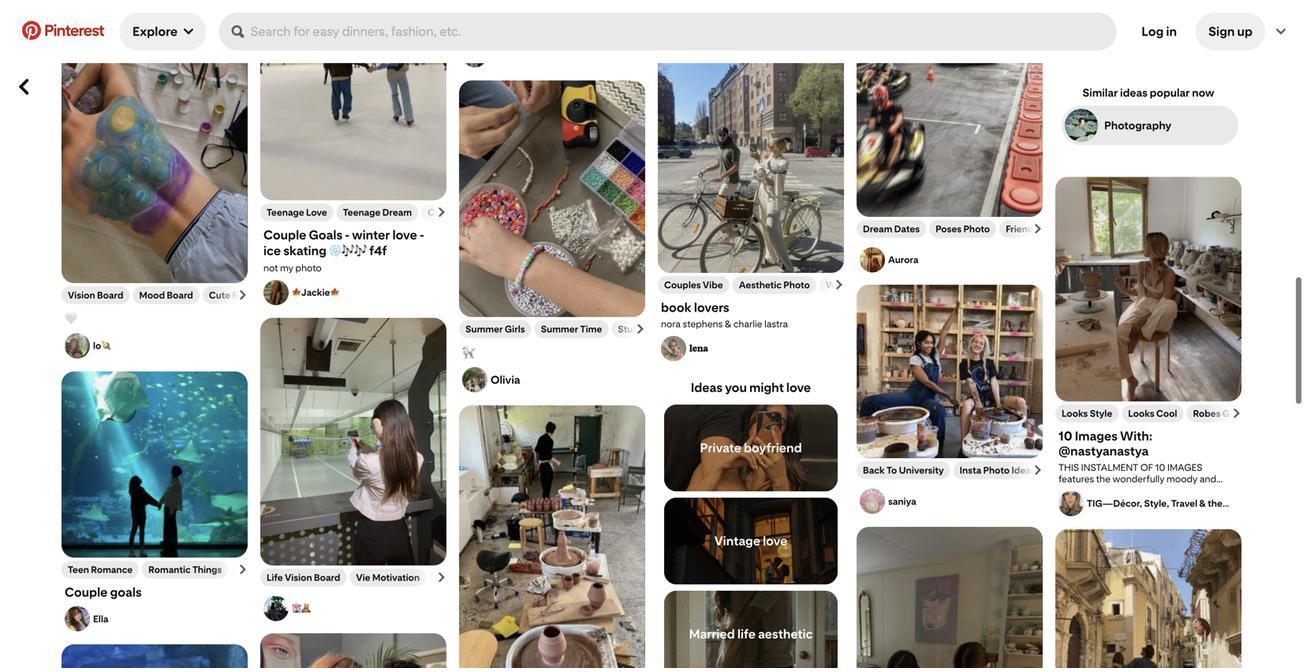 Task type: locate. For each thing, give the bounding box(es) containing it.
@nastyanastya
[[1059, 444, 1149, 459], [1152, 542, 1218, 554]]

1 horizontal spatial things
[[1200, 510, 1230, 521]]

🤍
[[65, 311, 77, 326]]

private
[[700, 441, 742, 456]]

scroll image for board
[[238, 290, 248, 300]]

photos
[[1145, 485, 1176, 496]]

couple
[[264, 228, 306, 243], [65, 585, 108, 600]]

sign up
[[1209, 24, 1253, 39]]

images down style at the right bottom of page
[[1075, 429, 1118, 444]]

summer up 🐩
[[466, 324, 503, 335]]

0 vertical spatial love
[[393, 228, 417, 243]]

ella button
[[65, 606, 245, 632], [93, 613, 245, 625]]

1 horizontal spatial looks
[[1129, 408, 1155, 419]]

a woman sitting on a chair in a room filled with pottery and knick knacks image
[[1056, 177, 1242, 402]]

1 vertical spatial vision
[[285, 572, 312, 584]]

1 horizontal spatial board
[[167, 290, 193, 301]]

& inside book lovers nora stephens & charlie lastra
[[725, 318, 732, 330]]

drenched
[[1156, 496, 1198, 508]]

1 horizontal spatial &
[[1200, 498, 1206, 509]]

couple inside couple goals - winter love - ice skating ❄️🎶🎶 f4f not my photo
[[264, 228, 306, 243]]

1 horizontal spatial summer
[[541, 324, 579, 335]]

1 horizontal spatial to
[[887, 465, 897, 476]]

on up kiley ❦
[[512, 24, 524, 36]]

kiley ❦ button
[[462, 42, 642, 67], [491, 49, 642, 61]]

scroll image
[[437, 208, 447, 217], [1034, 224, 1043, 234], [636, 324, 645, 334], [1034, 466, 1043, 475]]

10 right the of
[[1156, 462, 1166, 473]]

couple down teen
[[65, 585, 108, 600]]

images down paris;
[[1093, 542, 1124, 554]]

board
[[97, 290, 123, 301], [167, 290, 193, 301], [314, 572, 340, 584]]

board left mood
[[97, 290, 123, 301]]

board right mood
[[167, 290, 193, 301]]

a left the sun-
[[1130, 496, 1135, 508]]

scroll image left the "do" at the right
[[636, 324, 645, 334]]

1 vertical spatial on
[[1122, 554, 1133, 565]]

0 vertical spatial ❦
[[526, 13, 534, 24]]

🏩🧸
[[292, 603, 311, 614]]

sign up button
[[1196, 13, 1266, 51]]

0 horizontal spatial summer
[[466, 324, 503, 335]]

1 looks from the left
[[1062, 408, 1088, 419]]

𝐥𝐞𝐧𝐚 image
[[661, 336, 687, 361]]

looks for looks cool
[[1129, 408, 1155, 419]]

motivation
[[372, 572, 420, 584]]

romance
[[91, 564, 133, 576]]

back
[[863, 465, 885, 476]]

scroll image right teenage dream
[[437, 208, 447, 217]]

0 vertical spatial to
[[642, 324, 653, 335]]

for
[[1144, 510, 1157, 521]]

scroll image right aesthetic photo on the top of the page
[[835, 280, 844, 290]]

two people walking down an alley way with buildings in the background image
[[1056, 529, 1242, 668]]

2 vertical spatial love
[[763, 534, 788, 549]]

at right tea
[[1180, 508, 1188, 519]]

the right by
[[1151, 519, 1165, 531]]

looks left style at the right bottom of page
[[1062, 408, 1088, 419]]

frida💘
[[690, 13, 725, 27]]

discovered
[[462, 24, 510, 36]]

teenage left love
[[267, 207, 304, 218]]

aurora button
[[857, 238, 1043, 273], [860, 247, 1040, 273], [889, 254, 1040, 266]]

ideas
[[1121, 86, 1148, 99]]

with: left 'is'
[[1126, 542, 1150, 554]]

of left tea
[[1153, 508, 1162, 519]]

a man and woman riding bikes on the street with buildings in the backgroud image
[[658, 46, 844, 274]]

0 vertical spatial aesthetic
[[1124, 15, 1164, 26]]

summer
[[466, 324, 503, 335], [541, 324, 579, 335]]

dream up winter
[[383, 207, 412, 218]]

dating master image
[[1059, 32, 1084, 58]]

1 horizontal spatial ideas
[[1012, 465, 1036, 476]]

1 vertical spatial dream
[[863, 223, 893, 235]]

pinterest image
[[22, 21, 41, 40]]

10 down looks style
[[1059, 429, 1073, 444]]

tennis
[[1095, 15, 1122, 26]]

scroll image
[[835, 280, 844, 290], [238, 290, 248, 300], [1233, 409, 1242, 418], [238, 565, 248, 574], [437, 573, 447, 582]]

of left ideas.
[[542, 36, 551, 47]]

has
[[607, 13, 622, 24]]

0 vertical spatial photo
[[964, 223, 990, 235]]

1 horizontal spatial -
[[420, 228, 424, 243]]

0 vertical spatial kiley
[[505, 13, 524, 24]]

in right café
[[1080, 519, 1087, 531]]

looks
[[1062, 408, 1088, 419], [1129, 408, 1155, 419]]

0 horizontal spatial teenage
[[267, 207, 304, 218]]

scroll image right robes
[[1233, 409, 1242, 418]]

glamour
[[1223, 408, 1261, 419]]

images
[[1075, 429, 1118, 444], [1093, 542, 1124, 554]]

popular
[[1150, 86, 1190, 99]]

photo right insta
[[984, 465, 1010, 476]]

looks cool
[[1129, 408, 1178, 419]]

1 horizontal spatial ❦
[[526, 13, 534, 24]]

aesthetic up master
[[1124, 15, 1164, 26]]

things down morning
[[1200, 510, 1230, 521]]

❦ up the collection
[[526, 13, 534, 24]]

similar ideas popular now
[[1083, 86, 1215, 99]]

1 vertical spatial love
[[787, 380, 811, 395]]

looks for looks style
[[1062, 408, 1088, 419]]

1 horizontal spatial teenage
[[343, 207, 381, 218]]

board for vision board
[[97, 290, 123, 301]]

on right 'first'
[[1122, 554, 1133, 565]]

teen romance
[[68, 564, 133, 576]]

summer time link
[[541, 324, 602, 335]]

ideas left you
[[691, 380, 723, 395]]

0 horizontal spatial looks
[[1062, 408, 1088, 419]]

1 vertical spatial couple
[[65, 585, 108, 600]]

2 horizontal spatial 10
[[1156, 462, 1166, 473]]

the right travel
[[1208, 498, 1223, 509]]

life
[[738, 627, 756, 642]]

ella image
[[65, 606, 90, 632]]

couples
[[664, 279, 701, 291]]

vision board link
[[68, 290, 123, 301]]

1 vertical spatial &
[[1200, 498, 1206, 509]]

scroll image left life
[[238, 565, 248, 574]]

at
[[1180, 508, 1188, 519], [1140, 519, 1149, 531]]

🤍 button
[[65, 311, 245, 327]]

0 horizontal spatial aesthetic
[[758, 627, 813, 642]]

- up ❄️🎶🎶
[[345, 228, 350, 243]]

1 horizontal spatial couple
[[264, 228, 306, 243]]

dating master button down the couples tennis aesthetic button
[[1059, 32, 1239, 58]]

1 vertical spatial ❦
[[513, 49, 521, 61]]

photo right aesthetic
[[784, 279, 810, 291]]

aesthetic
[[739, 279, 782, 291]]

2 horizontal spatial in
[[1167, 24, 1177, 39]]

10 right post
[[1081, 542, 1091, 554]]

style,
[[1145, 498, 1170, 509]]

search
[[1111, 510, 1142, 521]]

0 vertical spatial 10
[[1059, 429, 1073, 444]]

to right back
[[887, 465, 897, 476]]

1 vertical spatial aesthetic
[[758, 627, 813, 642]]

scroll image for motivation
[[437, 573, 447, 582]]

teenage love link
[[267, 207, 327, 218]]

teenage for teenage love
[[267, 207, 304, 218]]

kiley ❦ button down ideas.
[[491, 49, 642, 61]]

teenage up winter
[[343, 207, 381, 218]]

boyfriend
[[744, 441, 802, 456]]

2 - from the left
[[420, 228, 424, 243]]

0 horizontal spatial vision
[[68, 290, 95, 301]]

things right romantic
[[193, 564, 222, 576]]

the
[[1208, 531, 1224, 542]]

scroll image right poses photo link
[[1034, 224, 1043, 234]]

scroll image left 🍁jackie🍁 "image"
[[238, 290, 248, 300]]

oliviagxlx image
[[462, 367, 488, 393]]

0 horizontal spatial to
[[642, 324, 653, 335]]

the left world's at the top of page
[[569, 24, 584, 36]]

private boyfriend
[[700, 441, 802, 456]]

1 horizontal spatial dream
[[863, 223, 893, 235]]

ella
[[93, 613, 108, 625]]

Search text field
[[251, 13, 1111, 51]]

fridaflores21 image
[[661, 7, 687, 33]]

0 horizontal spatial ideas
[[691, 380, 723, 395]]

summer for summer girls
[[466, 324, 503, 335]]

& left charlie
[[725, 318, 732, 330]]

love right "might"
[[787, 380, 811, 395]]

similar ideas popular now button
[[1059, 86, 1239, 99]]

world's
[[586, 24, 616, 36]]

2 horizontal spatial board
[[314, 572, 340, 584]]

scroll image left the this
[[1034, 466, 1043, 475]]

@nastyanastya down 'gallery,'
[[1152, 542, 1218, 554]]

pinterest
[[44, 21, 104, 40]]

1 vertical spatial 10
[[1156, 462, 1166, 473]]

2 summer from the left
[[541, 324, 579, 335]]

1 vertical spatial photo
[[784, 279, 810, 291]]

cool
[[1157, 408, 1178, 419]]

1 vertical spatial kiley
[[491, 49, 512, 61]]

0 horizontal spatial ❦
[[513, 49, 521, 61]]

dream left dates
[[863, 223, 893, 235]]

appeared
[[1059, 554, 1101, 565]]

search icon image
[[232, 25, 244, 38]]

the inside see what kiley ❦ (kileymatheson) has discovered on pinterest, the world's biggest collection of ideas.
[[569, 24, 584, 36]]

10 images with: @nastyanastya this instalment of 10 images features the wonderfully moody and romantic instagram photos of @nastyanastya: a sun-drenched morning in tuscany, and a cup of tea at a sidewalk café in paris; a day at the gallery, and a dinner of scallops by candlelight... the post 10 images with: @nastyanastya appeared first on this is glamorous.
[[1059, 429, 1237, 565]]

scroll image right motivation
[[437, 573, 447, 582]]

vision board
[[68, 290, 123, 301]]

🍁jackie🍁 image
[[264, 280, 289, 305]]

2 looks from the left
[[1129, 408, 1155, 419]]

collection
[[497, 36, 540, 47]]

wonderfully
[[1113, 473, 1165, 485]]

married
[[689, 627, 735, 642]]

0 horizontal spatial @nastyanastya
[[1059, 444, 1149, 459]]

in right log
[[1167, 24, 1177, 39]]

1 horizontal spatial on
[[1122, 554, 1133, 565]]

instalment
[[1082, 462, 1139, 473]]

0 horizontal spatial -
[[345, 228, 350, 243]]

photo for insta
[[984, 465, 1010, 476]]

teenage dream
[[343, 207, 412, 218]]

scroll image for cool
[[1233, 409, 1242, 418]]

a woman standing in front of a glass window taking a photo with her cell phone image
[[260, 318, 447, 566]]

of
[[1141, 462, 1154, 473]]

things inside tig⏤décor, style, travel & the daily search for beautiful things
[[1200, 510, 1230, 521]]

love right vintage
[[763, 534, 788, 549]]

0 vertical spatial @nastyanastya
[[1059, 444, 1149, 459]]

2 vertical spatial photo
[[984, 465, 1010, 476]]

looks left cool
[[1129, 408, 1155, 419]]

a
[[1130, 496, 1135, 508], [1127, 508, 1132, 519], [1190, 508, 1196, 519], [1115, 519, 1120, 531], [1219, 519, 1224, 531]]

ideas left the this
[[1012, 465, 1036, 476]]

in inside button
[[1167, 24, 1177, 39]]

board left vie
[[314, 572, 340, 584]]

pinterest button
[[13, 21, 113, 42]]

0 vertical spatial images
[[1075, 429, 1118, 444]]

ideas you might love
[[691, 380, 811, 395]]

- right winter
[[420, 228, 424, 243]]

sign
[[1209, 24, 1235, 39]]

see
[[462, 13, 479, 24]]

mood board link
[[139, 290, 193, 301]]

dating master
[[1087, 39, 1149, 51]]

robes
[[1194, 408, 1221, 419]]

0 horizontal spatial on
[[512, 24, 524, 36]]

scroll image for poses photo
[[1034, 224, 1043, 234]]

looks style
[[1062, 408, 1113, 419]]

master
[[1119, 39, 1149, 51]]

tig⏤décor,
[[1087, 498, 1143, 509]]

❦ inside button
[[513, 49, 521, 61]]

1 vertical spatial @nastyanastya
[[1152, 542, 1218, 554]]

vision right life
[[285, 572, 312, 584]]

🍁jackie🍁
[[292, 287, 340, 298]]

to left the "do" at the right
[[642, 324, 653, 335]]

0 horizontal spatial &
[[725, 318, 732, 330]]

0 horizontal spatial 10
[[1059, 429, 1073, 444]]

life vision board
[[267, 572, 340, 584]]

love right winter
[[393, 228, 417, 243]]

10
[[1059, 429, 1073, 444], [1156, 462, 1166, 473], [1081, 542, 1091, 554]]

couple up ice
[[264, 228, 306, 243]]

@nastyanastya up instalment
[[1059, 444, 1149, 459]]

0 vertical spatial on
[[512, 24, 524, 36]]

1 teenage from the left
[[267, 207, 304, 218]]

at right day
[[1140, 519, 1149, 531]]

2 teenage from the left
[[343, 207, 381, 218]]

scroll image for summer time
[[636, 324, 645, 334]]

❦ inside see what kiley ❦ (kileymatheson) has discovered on pinterest, the world's biggest collection of ideas.
[[526, 13, 534, 24]]

tig⏤décor, style, travel & the daily search for beautiful things button
[[1059, 491, 1239, 521], [1087, 498, 1239, 521]]

& inside tig⏤décor, style, travel & the daily search for beautiful things
[[1200, 498, 1206, 509]]

0 vertical spatial couple
[[264, 228, 306, 243]]

log in
[[1142, 24, 1177, 39]]

1 vertical spatial to
[[887, 465, 897, 476]]

of right 'dinner'
[[1089, 531, 1098, 542]]

1 horizontal spatial aesthetic
[[1124, 15, 1164, 26]]

𝐥𝐞𝐧𝐚 button down lastra
[[690, 342, 841, 355]]

0 horizontal spatial board
[[97, 290, 123, 301]]

& right travel
[[1200, 498, 1206, 509]]

0 vertical spatial &
[[725, 318, 732, 330]]

0 vertical spatial things
[[1200, 510, 1230, 521]]

glamorous.
[[1164, 554, 1214, 565]]

a down morning
[[1219, 519, 1224, 531]]

aesthetic right life
[[758, 627, 813, 642]]

aurora image
[[860, 247, 885, 273]]

summer up '🐩' button
[[541, 324, 579, 335]]

lovers
[[694, 300, 730, 315]]

in left tuscany,
[[1059, 508, 1067, 519]]

kiley right what
[[505, 13, 524, 24]]

🏩🧸 image
[[264, 596, 289, 621]]

kiley down the collection
[[491, 49, 512, 61]]

couple goals
[[65, 585, 142, 600]]

several people on motorcycles racing around an indoor track image
[[857, 0, 1043, 217]]

vision
[[68, 290, 95, 301], [285, 572, 312, 584]]

🐩
[[462, 345, 475, 360]]

photo right "poses" at the right of page
[[964, 223, 990, 235]]

teenage
[[267, 207, 304, 218], [343, 207, 381, 218]]

with: down looks cool
[[1121, 429, 1153, 444]]

1 horizontal spatial 10
[[1081, 542, 1091, 554]]

🍁jackie🍁 button
[[264, 280, 443, 305], [292, 286, 443, 299]]

❦ down the collection
[[513, 49, 521, 61]]

0 horizontal spatial dream
[[383, 207, 412, 218]]

frida💘 button
[[658, 0, 844, 33], [658, 0, 844, 33]]

book lovers button
[[661, 300, 841, 315]]

1 summer from the left
[[466, 324, 503, 335]]

vision up 🤍
[[68, 290, 95, 301]]

1 vertical spatial things
[[193, 564, 222, 576]]

0 horizontal spatial couple
[[65, 585, 108, 600]]

0 horizontal spatial in
[[1059, 508, 1067, 519]]

tea
[[1164, 508, 1178, 519]]



Task type: describe. For each thing, give the bounding box(es) containing it.
friend activities
[[1006, 223, 1078, 235]]

two people holding hands in front of an aquarium with fish and rays coming through the water image
[[62, 372, 248, 559]]

stephens
[[683, 318, 723, 330]]

couple for couple goals - winter love - ice skating ❄️🎶🎶 f4f not my photo
[[264, 228, 306, 243]]

instagram
[[1100, 485, 1143, 496]]

a right tea
[[1190, 508, 1196, 519]]

1 vertical spatial with:
[[1126, 542, 1150, 554]]

couple goals button
[[65, 585, 245, 600]]

0 vertical spatial with:
[[1121, 429, 1153, 444]]

stuff to do
[[618, 324, 667, 335]]

(kileymatheson)
[[536, 13, 605, 24]]

candlelight...
[[1150, 531, 1206, 542]]

1 vertical spatial ideas
[[1012, 465, 1036, 476]]

a man and woman with their faces covered in paint image
[[260, 634, 447, 668]]

mood board
[[139, 290, 193, 301]]

pottery being made in an art studio image
[[459, 406, 645, 668]]

couples vibe
[[664, 279, 723, 291]]

is
[[1155, 554, 1162, 565]]

a person sitting at a table with beads and other crafting supplies on the table image
[[459, 80, 645, 317]]

olivia link
[[491, 373, 642, 387]]

cup
[[1134, 508, 1151, 519]]

friend activities link
[[1006, 223, 1078, 235]]

back to university link
[[863, 465, 944, 476]]

kiley ❦
[[491, 49, 521, 61]]

tig⏤décor, style, travel & the daily search for beautiful things
[[1087, 498, 1230, 521]]

the up @nastyanastya:
[[1097, 473, 1111, 485]]

married life aesthetic
[[689, 627, 813, 642]]

tig⏤décor, style, travel & the daily search for beautiful things image
[[1059, 491, 1084, 516]]

aesthetic for couples tennis aesthetic
[[1124, 15, 1164, 26]]

insta photo ideas link
[[960, 465, 1036, 476]]

10 images with: @nastyanastya button
[[1059, 429, 1239, 459]]

teenage dream link
[[343, 207, 412, 218]]

vie motivation
[[356, 572, 420, 584]]

paris;
[[1090, 519, 1113, 531]]

1 horizontal spatial vision
[[285, 572, 312, 584]]

nora
[[661, 318, 681, 330]]

photo for poses
[[964, 223, 990, 235]]

aesthetic for married life aesthetic
[[758, 627, 813, 642]]

style
[[1090, 408, 1113, 419]]

looks cool link
[[1129, 408, 1178, 419]]

ideas.
[[553, 36, 579, 47]]

vintage
[[715, 534, 761, 549]]

charlie
[[734, 318, 763, 330]]

kiley ❦ image
[[462, 42, 488, 67]]

insta photo ideas
[[960, 465, 1036, 476]]

by
[[1137, 531, 1148, 542]]

couples vibe link
[[664, 279, 723, 291]]

of inside see what kiley ❦ (kileymatheson) has discovered on pinterest, the world's biggest collection of ideas.
[[542, 36, 551, 47]]

goals
[[110, 585, 142, 600]]

lo🪐
[[93, 340, 111, 352]]

nora stephens & charlie lastra button
[[661, 318, 841, 330]]

this
[[1059, 462, 1080, 473]]

dates
[[895, 223, 920, 235]]

❄️🎶🎶
[[329, 243, 367, 258]]

scroll image for photo
[[835, 280, 844, 290]]

1 vertical spatial images
[[1093, 542, 1124, 554]]

the inside tig⏤décor, style, travel & the daily search for beautiful things
[[1208, 498, 1223, 509]]

photography
[[1105, 119, 1172, 132]]

scroll image for things
[[238, 565, 248, 574]]

romantic
[[148, 564, 191, 576]]

𝐥𝐞𝐧𝐚
[[690, 342, 709, 354]]

log in button
[[1129, 13, 1190, 51]]

dream dates link
[[863, 223, 920, 235]]

log
[[1142, 24, 1164, 39]]

girls
[[505, 324, 525, 335]]

1 horizontal spatial at
[[1180, 508, 1188, 519]]

goals
[[309, 228, 343, 243]]

book lovers nora stephens & charlie lastra
[[661, 300, 788, 330]]

of up travel
[[1178, 485, 1187, 496]]

1 horizontal spatial in
[[1080, 519, 1087, 531]]

scroll image for teenage dream
[[437, 208, 447, 217]]

lo🪐 image
[[65, 333, 90, 359]]

to for do
[[642, 324, 653, 335]]

a man laying on top of a bed covered in lots of paint next to other items image
[[62, 0, 248, 283]]

love inside couple goals - winter love - ice skating ❄️🎶🎶 f4f not my photo
[[393, 228, 417, 243]]

friend
[[1006, 223, 1034, 235]]

1 - from the left
[[345, 228, 350, 243]]

photo
[[296, 262, 322, 274]]

on inside 10 images with: @nastyanastya this instalment of 10 images features the wonderfully moody and romantic instagram photos of @nastyanastya: a sun-drenched morning in tuscany, and a cup of tea at a sidewalk café in paris; a day at the gallery, and a dinner of scallops by candlelight... the post 10 images with: @nastyanastya appeared first on this is glamorous.
[[1122, 554, 1133, 565]]

🐩 button
[[462, 344, 642, 361]]

0 horizontal spatial things
[[193, 564, 222, 576]]

photo for aesthetic
[[784, 279, 810, 291]]

kiley ❦ button down pinterest,
[[462, 42, 642, 67]]

love
[[306, 207, 327, 218]]

a left cup
[[1127, 508, 1132, 519]]

summer for summer time
[[541, 324, 579, 335]]

tuscany,
[[1069, 508, 1106, 519]]

𝐥𝐞𝐧𝐚 button down nora stephens & charlie lastra button
[[661, 336, 841, 361]]

0 vertical spatial vision
[[68, 290, 95, 301]]

kiley inside button
[[491, 49, 512, 61]]

saniya image
[[860, 489, 885, 514]]

first
[[1103, 554, 1120, 565]]

kiley inside see what kiley ❦ (kileymatheson) has discovered on pinterest, the world's biggest collection of ideas.
[[505, 13, 524, 24]]

café
[[1059, 519, 1078, 531]]

on inside see what kiley ❦ (kileymatheson) has discovered on pinterest, the world's biggest collection of ideas.
[[512, 24, 524, 36]]

1 horizontal spatial @nastyanastya
[[1152, 542, 1218, 554]]

travel
[[1172, 498, 1198, 509]]

aurora
[[889, 254, 919, 266]]

a left day
[[1115, 519, 1120, 531]]

to for university
[[887, 465, 897, 476]]

two women in aprons working on pottery image
[[857, 527, 1043, 668]]

f4f
[[369, 243, 387, 258]]

robes glamour
[[1194, 408, 1261, 419]]

book
[[661, 300, 692, 315]]

romantic
[[1059, 485, 1098, 496]]

not
[[264, 262, 278, 274]]

0 vertical spatial ideas
[[691, 380, 723, 395]]

life vision board link
[[267, 572, 340, 584]]

2 vertical spatial 10
[[1081, 542, 1091, 554]]

dating master button down log in
[[1087, 39, 1239, 51]]

explore
[[133, 24, 178, 39]]

poses
[[936, 223, 962, 235]]

scroll image for insta photo ideas
[[1034, 466, 1043, 475]]

features
[[1059, 473, 1095, 485]]

0 horizontal spatial at
[[1140, 519, 1149, 531]]

aesthetic photo link
[[739, 279, 810, 291]]

0 vertical spatial dream
[[383, 207, 412, 218]]

what
[[481, 13, 503, 24]]

vibe
[[703, 279, 723, 291]]

two people looking at fish in an aquarium image
[[62, 645, 248, 668]]

insta
[[960, 465, 982, 476]]

teenage for teenage dream
[[343, 207, 381, 218]]

two people holding hands while skating on an ice rink image
[[260, 0, 447, 200]]

board for mood board
[[167, 290, 193, 301]]

private boyfriend link
[[664, 405, 838, 492]]

two women sitting on top of buckets in a pottery shop with one holding up her hand image
[[857, 285, 1043, 459]]

vintage love link
[[664, 498, 838, 585]]

time
[[580, 324, 602, 335]]

morning
[[1200, 496, 1237, 508]]

photography link
[[1059, 106, 1239, 148]]

couples tennis aesthetic
[[1059, 15, 1164, 26]]

couple for couple goals
[[65, 585, 108, 600]]



Task type: vqa. For each thing, say whether or not it's contained in the screenshot.
Emma
no



